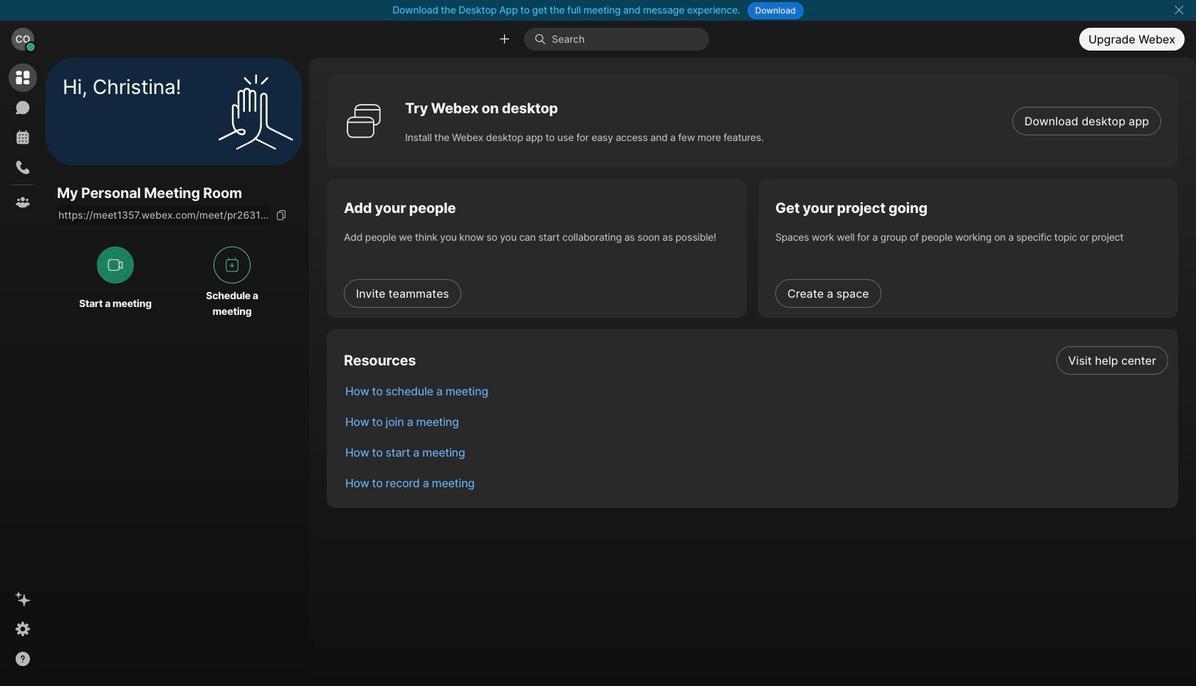 Task type: describe. For each thing, give the bounding box(es) containing it.
cancel_16 image
[[1174, 4, 1185, 16]]

webex tab list
[[9, 63, 37, 217]]

1 list item from the top
[[334, 345, 1179, 375]]

2 list item from the top
[[334, 375, 1179, 406]]



Task type: locate. For each thing, give the bounding box(es) containing it.
4 list item from the top
[[334, 437, 1179, 467]]

two hands high fiving image
[[213, 69, 299, 154]]

3 list item from the top
[[334, 406, 1179, 437]]

5 list item from the top
[[334, 467, 1179, 498]]

list item
[[334, 345, 1179, 375], [334, 375, 1179, 406], [334, 406, 1179, 437], [334, 437, 1179, 467], [334, 467, 1179, 498]]

navigation
[[0, 58, 46, 686]]

None text field
[[57, 205, 271, 225]]



Task type: vqa. For each thing, say whether or not it's contained in the screenshot.
2nd list item from the top
yes



